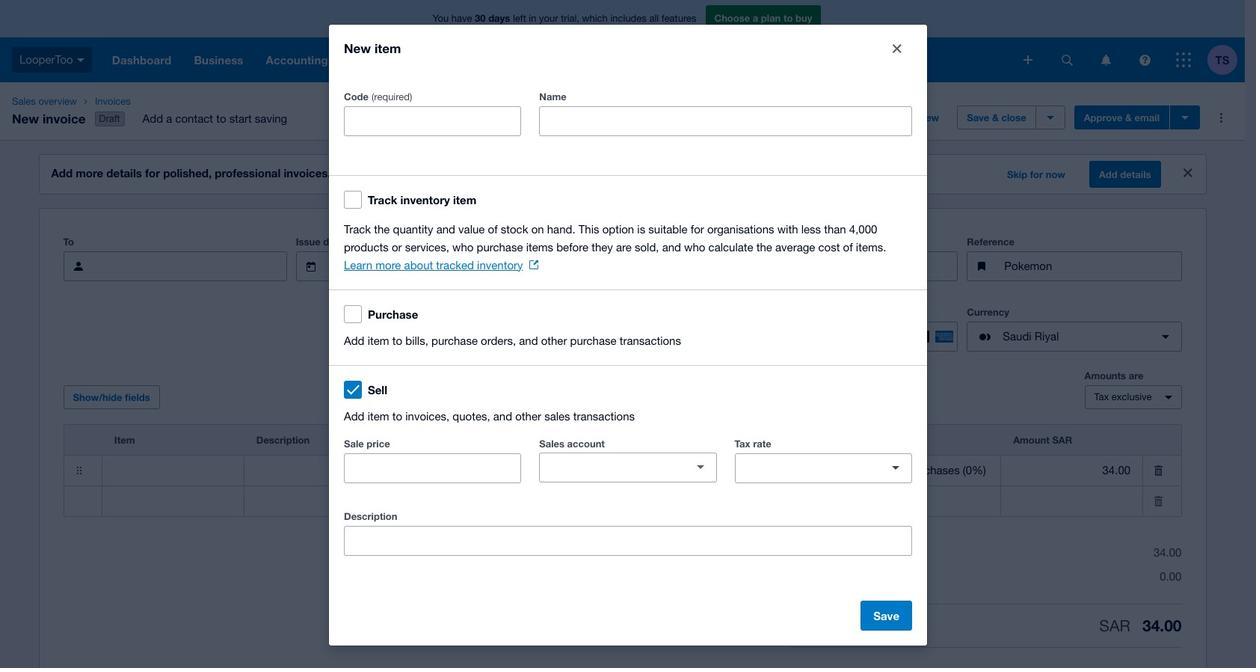 Task type: describe. For each thing, give the bounding box(es) containing it.
less
[[802, 223, 821, 235]]

close
[[1002, 112, 1027, 124]]

30
[[475, 12, 486, 24]]

a for plan
[[753, 12, 759, 24]]

sales for sales overview
[[12, 96, 36, 107]]

suitable
[[649, 223, 688, 235]]

choose
[[715, 12, 750, 24]]

a for contact
[[166, 112, 172, 125]]

close button
[[1176, 161, 1200, 185]]

show/hide fields button
[[63, 385, 160, 409]]

new for new item
[[344, 40, 371, 56]]

services,
[[405, 241, 450, 253]]

email
[[1135, 112, 1160, 124]]

save for save & close
[[967, 112, 990, 124]]

1 who from the left
[[453, 241, 474, 253]]

1 vertical spatial transactions
[[574, 410, 635, 422]]

to
[[63, 236, 74, 248]]

Description text field
[[345, 526, 912, 555]]

amount
[[1014, 434, 1050, 446]]

than
[[825, 223, 847, 235]]

start
[[229, 112, 252, 125]]

item
[[114, 434, 135, 446]]

add item to bills, purchase orders, and other purchase transactions
[[344, 334, 682, 347]]

issue
[[296, 236, 321, 248]]

2 who from the left
[[685, 241, 706, 253]]

1 vertical spatial sar
[[1100, 617, 1131, 635]]

which
[[582, 13, 608, 24]]

date for due date
[[541, 236, 562, 248]]

cost
[[819, 241, 840, 253]]

add more details for polished, professional invoices.
[[51, 166, 331, 180]]

sale price
[[344, 437, 390, 449]]

reference
[[968, 236, 1015, 248]]

account
[[568, 437, 605, 449]]

you
[[433, 13, 449, 24]]

4,000
[[850, 223, 878, 235]]

and left value
[[437, 223, 456, 235]]

invoice number
[[744, 236, 815, 248]]

approve & email button
[[1075, 106, 1170, 130]]

date for issue date
[[323, 236, 344, 248]]

add details
[[1100, 168, 1152, 180]]

draft
[[99, 113, 120, 124]]

purchase inside track the quantity and value of stock on hand. this option is suitable for organisations with less than 4,000 products or services, who purchase items before they are sold, and who calculate the average cost of items. learn more about tracked inventory
[[477, 241, 523, 253]]

sales overview link
[[6, 94, 83, 109]]

for inside skip for now button
[[1031, 168, 1044, 180]]

approve
[[1085, 112, 1123, 124]]

1 vertical spatial the
[[757, 241, 773, 253]]

0 horizontal spatial details
[[107, 166, 142, 180]]

ts banner
[[0, 0, 1246, 82]]

option
[[603, 223, 635, 235]]

price
[[367, 437, 390, 449]]

add details button
[[1090, 161, 1161, 188]]

now
[[1046, 168, 1066, 180]]

loopertoo
[[19, 53, 73, 66]]

item for add item to bills, purchase orders, and other purchase transactions
[[368, 334, 389, 347]]

skip
[[1008, 168, 1028, 180]]

stock
[[501, 223, 529, 235]]

0 vertical spatial transactions
[[620, 334, 682, 347]]

svg image inside loopertoo popup button
[[77, 58, 84, 62]]

description inside invoice line item list element
[[256, 434, 310, 446]]

sales overview
[[12, 96, 77, 107]]

new for new invoice
[[12, 110, 39, 126]]

account
[[730, 434, 768, 446]]

Name text field
[[540, 107, 912, 135]]

they
[[592, 241, 613, 253]]

currency
[[968, 306, 1010, 318]]

orders,
[[481, 334, 516, 347]]

add for add item to bills, purchase orders, and other purchase transactions
[[344, 334, 365, 347]]

bills,
[[406, 334, 429, 347]]

average
[[776, 241, 816, 253]]

skip for now
[[1008, 168, 1066, 180]]

number
[[780, 236, 815, 248]]

code
[[344, 90, 369, 102]]

saudi riyal
[[1003, 330, 1060, 343]]

0 vertical spatial inventory
[[401, 193, 450, 206]]

more date options image for issue date
[[481, 251, 511, 281]]

before
[[557, 241, 589, 253]]

overview
[[38, 96, 77, 107]]

invoices link
[[89, 94, 299, 109]]

and right quotes,
[[494, 410, 513, 422]]

track inventory item
[[368, 193, 477, 206]]

new invoice
[[12, 110, 86, 126]]

add for add more details for polished, professional invoices.
[[51, 166, 73, 180]]

value
[[459, 223, 485, 235]]

or
[[392, 241, 402, 253]]

Issue date text field
[[332, 252, 475, 281]]

sell
[[368, 383, 388, 396]]

amounts are
[[1085, 370, 1144, 382]]

tax rate, image
[[892, 466, 900, 470]]

svg image
[[1062, 54, 1073, 65]]

1 vertical spatial of
[[844, 241, 853, 253]]

includes
[[611, 13, 647, 24]]

you have 30 days left in your trial, which includes all features
[[433, 12, 697, 24]]

trial,
[[561, 13, 580, 24]]

loopertoo button
[[0, 37, 101, 82]]

more inside track the quantity and value of stock on hand. this option is suitable for organisations with less than 4,000 products or services, who purchase items before they are sold, and who calculate the average cost of items. learn more about tracked inventory
[[376, 258, 401, 271]]

invoice
[[744, 236, 777, 248]]

Reference text field
[[1003, 252, 1182, 281]]

svg image left ts
[[1177, 52, 1192, 67]]

contact
[[175, 112, 213, 125]]

save & close
[[967, 112, 1027, 124]]

riyal
[[1035, 330, 1060, 343]]

1 vertical spatial other
[[516, 410, 542, 422]]

your
[[539, 13, 559, 24]]

tax for tax rate
[[735, 437, 751, 449]]

1 horizontal spatial are
[[1129, 370, 1144, 382]]

quantity
[[393, 223, 434, 235]]



Task type: locate. For each thing, give the bounding box(es) containing it.
have
[[452, 13, 472, 24]]

new
[[344, 40, 371, 56], [12, 110, 39, 126]]

34.00 for subtotal
[[1154, 546, 1182, 559]]

add inside button
[[1100, 168, 1118, 180]]

hand.
[[547, 223, 576, 235]]

more date options image right tracked
[[481, 251, 511, 281]]

to inside ts banner
[[784, 12, 793, 24]]

new up code on the left top of page
[[344, 40, 371, 56]]

1 vertical spatial tax
[[735, 437, 751, 449]]

item down purchase
[[368, 334, 389, 347]]

price
[[588, 434, 612, 446]]

inventory
[[401, 193, 450, 206], [477, 258, 523, 271]]

to left invoices, on the left bottom of page
[[393, 410, 403, 422]]

date right issue
[[323, 236, 344, 248]]

& for email
[[1126, 112, 1133, 124]]

Invoice number text field
[[780, 252, 958, 281]]

other left sales
[[516, 410, 542, 422]]

more date options image
[[481, 251, 511, 281], [705, 251, 735, 281]]

0.00
[[1161, 570, 1182, 583]]

sales account
[[540, 437, 605, 449]]

inventory up quantity
[[401, 193, 450, 206]]

skip for now button
[[999, 162, 1075, 186]]

show/hide
[[73, 391, 122, 403]]

1 horizontal spatial more
[[376, 258, 401, 271]]

amounts
[[1085, 370, 1127, 382]]

items.
[[856, 241, 887, 253]]

sales inside new item "dialog"
[[540, 437, 565, 449]]

0 vertical spatial other
[[541, 334, 567, 347]]

tax rate
[[735, 437, 772, 449]]

Sale price text field
[[345, 454, 521, 482]]

sale
[[344, 437, 364, 449]]

0 vertical spatial save
[[967, 112, 990, 124]]

track inside track the quantity and value of stock on hand. this option is suitable for organisations with less than 4,000 products or services, who purchase items before they are sold, and who calculate the average cost of items. learn more about tracked inventory
[[344, 223, 371, 235]]

svg image right svg icon
[[1102, 54, 1111, 65]]

new inside "dialog"
[[344, 40, 371, 56]]

34.00
[[1154, 546, 1182, 559], [1143, 617, 1182, 635]]

preview
[[903, 112, 940, 124]]

track for track the quantity and value of stock on hand. this option is suitable for organisations with less than 4,000 products or services, who purchase items before they are sold, and who calculate the average cost of items. learn more about tracked inventory
[[344, 223, 371, 235]]

0 horizontal spatial date
[[323, 236, 344, 248]]

quotes,
[[453, 410, 490, 422]]

transactions
[[620, 334, 682, 347], [574, 410, 635, 422]]

1 date from the left
[[323, 236, 344, 248]]

close modal image
[[883, 33, 913, 63]]

approve & email
[[1085, 112, 1160, 124]]

a left the plan
[[753, 12, 759, 24]]

0 vertical spatial 34.00
[[1154, 546, 1182, 559]]

about
[[404, 258, 433, 271]]

1 horizontal spatial a
[[753, 12, 759, 24]]

save inside save button
[[874, 609, 900, 622]]

1 vertical spatial are
[[1129, 370, 1144, 382]]

tax left rate
[[735, 437, 751, 449]]

0 horizontal spatial new
[[12, 110, 39, 126]]

due date
[[520, 236, 562, 248]]

description
[[256, 434, 310, 446], [344, 510, 398, 522]]

products
[[344, 241, 389, 253]]

items
[[526, 241, 554, 253]]

invoice line item list element
[[63, 424, 1182, 517]]

and right orders, at left
[[519, 334, 538, 347]]

To text field
[[99, 252, 286, 281]]

sold,
[[635, 241, 659, 253]]

1 horizontal spatial &
[[1126, 112, 1133, 124]]

svg image left svg icon
[[1024, 55, 1033, 64]]

1 vertical spatial save
[[874, 609, 900, 622]]

item up value
[[453, 193, 477, 206]]

1 horizontal spatial sar
[[1100, 617, 1131, 635]]

save & close button
[[958, 106, 1037, 130]]

1 vertical spatial more
[[376, 258, 401, 271]]

track for track inventory item
[[368, 193, 398, 206]]

1 horizontal spatial the
[[757, 241, 773, 253]]

add up sale
[[344, 410, 365, 422]]

date down hand.
[[541, 236, 562, 248]]

more date options image for due date
[[705, 251, 735, 281]]

add right now
[[1100, 168, 1118, 180]]

saving
[[255, 112, 287, 125]]

rate
[[753, 437, 772, 449]]

for inside track the quantity and value of stock on hand. this option is suitable for organisations with less than 4,000 products or services, who purchase items before they are sold, and who calculate the average cost of items. learn more about tracked inventory
[[691, 223, 705, 235]]

description left sale
[[256, 434, 310, 446]]

add for add details
[[1100, 168, 1118, 180]]

1 vertical spatial 34.00
[[1143, 617, 1182, 635]]

inventory inside track the quantity and value of stock on hand. this option is suitable for organisations with less than 4,000 products or services, who purchase items before they are sold, and who calculate the average cost of items. learn more about tracked inventory
[[477, 258, 523, 271]]

contact element
[[63, 251, 287, 281]]

new item
[[344, 40, 401, 56]]

this
[[579, 223, 600, 235]]

34.00 for sar
[[1143, 617, 1182, 635]]

sar inside invoice line item list element
[[1053, 434, 1073, 446]]

0 horizontal spatial are
[[616, 241, 632, 253]]

save for save
[[874, 609, 900, 622]]

sales for sales account
[[540, 437, 565, 449]]

None field
[[500, 456, 575, 485], [576, 456, 717, 485], [1002, 456, 1143, 485], [1002, 487, 1143, 516], [500, 456, 575, 485], [576, 456, 717, 485], [1002, 456, 1143, 485], [1002, 487, 1143, 516]]

None text field
[[244, 456, 499, 485]]

item for new item
[[375, 40, 401, 56]]

1 horizontal spatial of
[[844, 241, 853, 253]]

the down organisations in the right top of the page
[[757, 241, 773, 253]]

buy
[[796, 12, 813, 24]]

0 horizontal spatial the
[[374, 223, 390, 235]]

choose a plan to buy
[[715, 12, 813, 24]]

1 vertical spatial sales
[[540, 437, 565, 449]]

0 horizontal spatial who
[[453, 241, 474, 253]]

tax for tax exclusive
[[1095, 391, 1110, 403]]

svg image
[[1177, 52, 1192, 67], [1102, 54, 1111, 65], [1140, 54, 1151, 65], [1024, 55, 1033, 64], [77, 58, 84, 62]]

amount sar
[[1014, 434, 1073, 446]]

to left bills,
[[393, 334, 403, 347]]

to left start
[[216, 112, 226, 125]]

are up exclusive
[[1129, 370, 1144, 382]]

more down draft
[[76, 166, 103, 180]]

ts button
[[1208, 37, 1246, 82]]

2 date from the left
[[541, 236, 562, 248]]

34.00 down 0.00
[[1143, 617, 1182, 635]]

to left buy
[[784, 12, 793, 24]]

2 more date options image from the left
[[705, 251, 735, 281]]

show/hide fields
[[73, 391, 150, 403]]

1 horizontal spatial date
[[541, 236, 562, 248]]

ts
[[1216, 53, 1230, 66]]

1 horizontal spatial tax
[[1095, 391, 1110, 403]]

left
[[513, 13, 526, 24]]

track up products
[[344, 223, 371, 235]]

1 horizontal spatial details
[[1121, 168, 1152, 180]]

1 vertical spatial track
[[344, 223, 371, 235]]

1 vertical spatial description
[[344, 510, 398, 522]]

0 horizontal spatial more
[[76, 166, 103, 180]]

0 horizontal spatial a
[[166, 112, 172, 125]]

description inside new item "dialog"
[[344, 510, 398, 522]]

invoices,
[[406, 410, 450, 422]]

& left close
[[993, 112, 999, 124]]

0 vertical spatial more
[[76, 166, 103, 180]]

tax exclusive button
[[1085, 385, 1182, 409]]

add for add a contact to start saving
[[143, 112, 163, 125]]

saudi riyal button
[[968, 322, 1182, 352]]

new down sales overview link
[[12, 110, 39, 126]]

who up tracked
[[453, 241, 474, 253]]

1 horizontal spatial new
[[344, 40, 371, 56]]

tax down amounts
[[1095, 391, 1110, 403]]

0 horizontal spatial more date options image
[[481, 251, 511, 281]]

fields
[[125, 391, 150, 403]]

sales up new invoice
[[12, 96, 36, 107]]

svg image right loopertoo
[[77, 58, 84, 62]]

tracked
[[436, 258, 474, 271]]

1 vertical spatial inventory
[[477, 258, 523, 271]]

invoice number element
[[744, 251, 959, 281]]

due
[[520, 236, 538, 248]]

of right cost
[[844, 241, 853, 253]]

subtotal
[[791, 546, 833, 559]]

0 vertical spatial of
[[488, 223, 498, 235]]

& left email
[[1126, 112, 1133, 124]]

for right suitable
[[691, 223, 705, 235]]

1 horizontal spatial who
[[685, 241, 706, 253]]

none text field inside invoice line item list element
[[244, 456, 499, 485]]

add a contact to start saving
[[143, 112, 287, 125]]

0 horizontal spatial save
[[874, 609, 900, 622]]

close image
[[1184, 168, 1193, 177]]

0 horizontal spatial inventory
[[401, 193, 450, 206]]

for left polished,
[[145, 166, 160, 180]]

tax exclusive
[[1095, 391, 1153, 403]]

who down suitable
[[685, 241, 706, 253]]

1 & from the left
[[993, 112, 999, 124]]

on
[[532, 223, 544, 235]]

add for add item to invoices, quotes, and other sales transactions
[[344, 410, 365, 422]]

add item to invoices, quotes, and other sales transactions
[[344, 410, 635, 422]]

item up "(required)"
[[375, 40, 401, 56]]

1 horizontal spatial inventory
[[477, 258, 523, 271]]

0 horizontal spatial &
[[993, 112, 999, 124]]

new item dialog
[[329, 24, 928, 645]]

code (required)
[[344, 90, 413, 102]]

Due date text field
[[556, 252, 699, 281]]

1 horizontal spatial for
[[691, 223, 705, 235]]

item
[[375, 40, 401, 56], [453, 193, 477, 206], [368, 334, 389, 347], [368, 410, 389, 422]]

save button
[[861, 600, 913, 630]]

of right value
[[488, 223, 498, 235]]

1 vertical spatial a
[[166, 112, 172, 125]]

1 horizontal spatial more date options image
[[705, 251, 735, 281]]

tax inside popup button
[[1095, 391, 1110, 403]]

None text field
[[345, 107, 521, 135], [244, 487, 499, 516], [345, 107, 521, 135], [244, 487, 499, 516]]

34.00 up 0.00
[[1154, 546, 1182, 559]]

tax inside new item "dialog"
[[735, 437, 751, 449]]

sar
[[1053, 434, 1073, 446], [1100, 617, 1131, 635]]

track up quantity
[[368, 193, 398, 206]]

2 & from the left
[[1126, 112, 1133, 124]]

1 horizontal spatial description
[[344, 510, 398, 522]]

1 more date options image from the left
[[481, 251, 511, 281]]

features
[[662, 13, 697, 24]]

a
[[753, 12, 759, 24], [166, 112, 172, 125]]

with
[[778, 223, 799, 235]]

save
[[967, 112, 990, 124], [874, 609, 900, 622]]

a inside ts banner
[[753, 12, 759, 24]]

are down option
[[616, 241, 632, 253]]

a left the contact
[[166, 112, 172, 125]]

item for add item to invoices, quotes, and other sales transactions
[[368, 410, 389, 422]]

2 horizontal spatial for
[[1031, 168, 1044, 180]]

all
[[650, 13, 659, 24]]

more down the "or"
[[376, 258, 401, 271]]

0 vertical spatial are
[[616, 241, 632, 253]]

0 vertical spatial the
[[374, 223, 390, 235]]

inventory down "due"
[[477, 258, 523, 271]]

0 horizontal spatial sar
[[1053, 434, 1073, 446]]

0 vertical spatial sar
[[1053, 434, 1073, 446]]

description down sale price
[[344, 510, 398, 522]]

other
[[541, 334, 567, 347], [516, 410, 542, 422]]

item down 'sell' on the bottom of the page
[[368, 410, 389, 422]]

0 vertical spatial new
[[344, 40, 371, 56]]

details left 'close' button
[[1121, 168, 1152, 180]]

add down invoice
[[51, 166, 73, 180]]

save inside button
[[967, 112, 990, 124]]

add left bills,
[[344, 334, 365, 347]]

sales
[[545, 410, 571, 422]]

is
[[638, 223, 646, 235]]

svg image up email
[[1140, 54, 1151, 65]]

calculate
[[709, 241, 754, 253]]

are inside track the quantity and value of stock on hand. this option is suitable for organisations with less than 4,000 products or services, who purchase items before they are sold, and who calculate the average cost of items. learn more about tracked inventory
[[616, 241, 632, 253]]

sales
[[12, 96, 36, 107], [540, 437, 565, 449]]

1 horizontal spatial sales
[[540, 437, 565, 449]]

& for close
[[993, 112, 999, 124]]

0 vertical spatial sales
[[12, 96, 36, 107]]

for left now
[[1031, 168, 1044, 180]]

details inside button
[[1121, 168, 1152, 180]]

other right orders, at left
[[541, 334, 567, 347]]

and down suitable
[[663, 241, 681, 253]]

(required)
[[372, 91, 413, 102]]

0 horizontal spatial for
[[145, 166, 160, 180]]

0 vertical spatial description
[[256, 434, 310, 446]]

date
[[323, 236, 344, 248], [541, 236, 562, 248]]

1 horizontal spatial save
[[967, 112, 990, 124]]

add left the contact
[[143, 112, 163, 125]]

details down draft
[[107, 166, 142, 180]]

exclusive
[[1112, 391, 1153, 403]]

days
[[489, 12, 510, 24]]

1 vertical spatial new
[[12, 110, 39, 126]]

invoice
[[43, 110, 86, 126]]

issue date
[[296, 236, 344, 248]]

more date options image down organisations in the right top of the page
[[705, 251, 735, 281]]

the up products
[[374, 223, 390, 235]]

sales down sales
[[540, 437, 565, 449]]

preview button
[[872, 106, 949, 130]]

organisations
[[708, 223, 775, 235]]

0 vertical spatial track
[[368, 193, 398, 206]]

0 horizontal spatial description
[[256, 434, 310, 446]]

0 horizontal spatial tax
[[735, 437, 751, 449]]

0 vertical spatial tax
[[1095, 391, 1110, 403]]

0 vertical spatial a
[[753, 12, 759, 24]]

0 horizontal spatial sales
[[12, 96, 36, 107]]

0 horizontal spatial of
[[488, 223, 498, 235]]

the
[[374, 223, 390, 235], [757, 241, 773, 253]]

purchase
[[368, 307, 418, 321]]



Task type: vqa. For each thing, say whether or not it's contained in the screenshot.
bottom dialog
no



